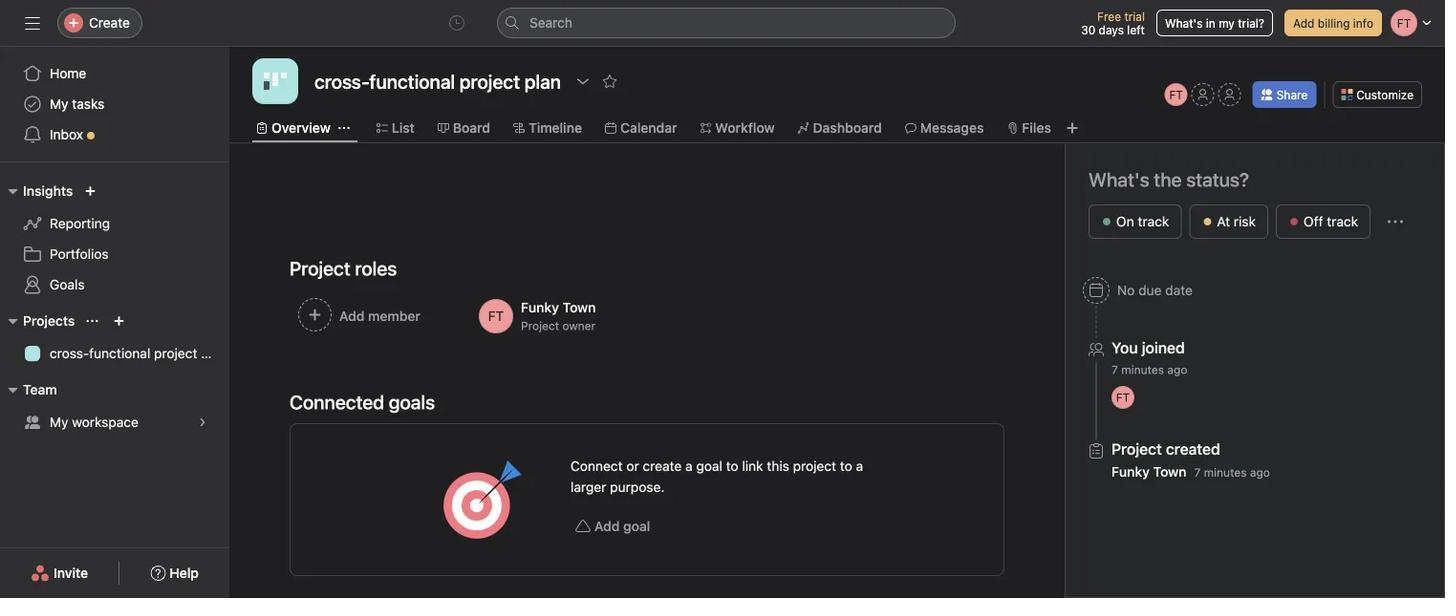 Task type: locate. For each thing, give the bounding box(es) containing it.
what's
[[1166, 16, 1203, 30], [1089, 168, 1150, 191]]

0 horizontal spatial ago
[[1168, 363, 1188, 377]]

0 horizontal spatial add
[[595, 519, 620, 535]]

2 track from the left
[[1328, 214, 1359, 229]]

0 vertical spatial goal
[[697, 459, 723, 474]]

a right 'create'
[[686, 459, 693, 474]]

add tab image
[[1065, 120, 1080, 136]]

goal down purpose.
[[624, 519, 651, 535]]

projects
[[23, 313, 75, 329]]

what's inside button
[[1166, 16, 1203, 30]]

goals link
[[11, 270, 218, 300]]

workflow link
[[700, 118, 775, 139]]

1 vertical spatial my
[[50, 415, 68, 430]]

no due date button
[[1075, 273, 1202, 308]]

track for on track
[[1138, 214, 1170, 229]]

create
[[643, 459, 682, 474]]

projects button
[[0, 310, 75, 333]]

what's up on at the right
[[1089, 168, 1150, 191]]

track for off track
[[1328, 214, 1359, 229]]

minutes right town
[[1205, 466, 1247, 480]]

0 vertical spatial what's
[[1166, 16, 1203, 30]]

goal inside button
[[624, 519, 651, 535]]

you joined 7 minutes ago
[[1112, 339, 1188, 377]]

0 horizontal spatial to
[[726, 459, 739, 474]]

1 horizontal spatial what's
[[1166, 16, 1203, 30]]

minutes down you joined button
[[1122, 363, 1165, 377]]

1 horizontal spatial a
[[856, 459, 864, 474]]

track right off
[[1328, 214, 1359, 229]]

new project or portfolio image
[[113, 316, 125, 327]]

my for my workspace
[[50, 415, 68, 430]]

link
[[742, 459, 764, 474]]

0 vertical spatial ago
[[1168, 363, 1188, 377]]

board link
[[438, 118, 491, 139]]

help button
[[138, 557, 211, 591]]

1 horizontal spatial ft
[[1170, 88, 1184, 101]]

track right on at the right
[[1138, 214, 1170, 229]]

1 horizontal spatial 7
[[1195, 466, 1201, 480]]

1 vertical spatial project
[[793, 459, 837, 474]]

0 horizontal spatial what's
[[1089, 168, 1150, 191]]

7 right town
[[1195, 466, 1201, 480]]

my inside "global" 'element'
[[50, 96, 68, 112]]

ago down joined
[[1168, 363, 1188, 377]]

add for add billing info
[[1294, 16, 1315, 30]]

0 horizontal spatial ft
[[1117, 391, 1130, 404]]

workspace
[[72, 415, 139, 430]]

add billing info button
[[1285, 10, 1383, 36]]

1 horizontal spatial minutes
[[1205, 466, 1247, 480]]

1 to from the left
[[726, 459, 739, 474]]

portfolios link
[[11, 239, 218, 270]]

ft down what's in my trial? button at top
[[1170, 88, 1184, 101]]

project created
[[1112, 440, 1221, 459]]

at risk
[[1218, 214, 1256, 229]]

7 down you
[[1112, 363, 1119, 377]]

1 vertical spatial ago
[[1251, 466, 1271, 480]]

due
[[1139, 283, 1162, 298]]

goal
[[697, 459, 723, 474], [624, 519, 651, 535]]

create button
[[57, 8, 142, 38]]

create
[[89, 15, 130, 31]]

what's in my trial? button
[[1157, 10, 1274, 36]]

0 vertical spatial minutes
[[1122, 363, 1165, 377]]

you joined button
[[1112, 339, 1188, 358]]

what's for what's in my trial?
[[1166, 16, 1203, 30]]

1 horizontal spatial add
[[1294, 16, 1315, 30]]

project left plan
[[154, 346, 197, 361]]

1 vertical spatial minutes
[[1205, 466, 1247, 480]]

0 horizontal spatial 7
[[1112, 363, 1119, 377]]

0 vertical spatial add
[[1294, 16, 1315, 30]]

what's left "in"
[[1166, 16, 1203, 30]]

1 vertical spatial what's
[[1089, 168, 1150, 191]]

board image
[[264, 70, 287, 93]]

0 horizontal spatial goal
[[624, 519, 651, 535]]

my down team
[[50, 415, 68, 430]]

add
[[1294, 16, 1315, 30], [595, 519, 620, 535]]

cross-functional project plan
[[50, 346, 227, 361]]

to right this
[[840, 459, 853, 474]]

share button
[[1253, 81, 1317, 108]]

date
[[1166, 283, 1193, 298]]

team
[[23, 382, 57, 398]]

my tasks
[[50, 96, 105, 112]]

1 horizontal spatial to
[[840, 459, 853, 474]]

goal left link
[[697, 459, 723, 474]]

my workspace
[[50, 415, 139, 430]]

0 horizontal spatial a
[[686, 459, 693, 474]]

info
[[1354, 16, 1374, 30]]

my left tasks
[[50, 96, 68, 112]]

new image
[[84, 186, 96, 197]]

in
[[1207, 16, 1216, 30]]

search button
[[497, 8, 956, 38]]

dashboard
[[813, 120, 882, 136]]

project roles
[[290, 257, 397, 280]]

overview
[[272, 120, 331, 136]]

project created funky town 7 minutes ago
[[1112, 440, 1271, 480]]

1 vertical spatial add
[[595, 519, 620, 535]]

a right this
[[856, 459, 864, 474]]

ft down you joined 7 minutes ago
[[1117, 391, 1130, 404]]

left
[[1128, 23, 1146, 36]]

funky town project owner
[[521, 300, 596, 333]]

0 vertical spatial project
[[154, 346, 197, 361]]

1 horizontal spatial goal
[[697, 459, 723, 474]]

1 my from the top
[[50, 96, 68, 112]]

files
[[1023, 120, 1052, 136]]

my inside "link"
[[50, 415, 68, 430]]

1 vertical spatial 7
[[1195, 466, 1201, 480]]

owner
[[563, 319, 596, 333]]

1 vertical spatial ft
[[1117, 391, 1130, 404]]

my workspace link
[[11, 407, 218, 438]]

7
[[1112, 363, 1119, 377], [1195, 466, 1201, 480]]

timeline
[[529, 120, 582, 136]]

project right this
[[793, 459, 837, 474]]

minutes inside project created funky town 7 minutes ago
[[1205, 466, 1247, 480]]

files link
[[1007, 118, 1052, 139]]

1 horizontal spatial project
[[793, 459, 837, 474]]

ago right town
[[1251, 466, 1271, 480]]

to left link
[[726, 459, 739, 474]]

you
[[1112, 339, 1139, 357]]

document
[[278, 86, 1016, 182]]

ago
[[1168, 363, 1188, 377], [1251, 466, 1271, 480]]

1 a from the left
[[686, 459, 693, 474]]

connected goals
[[290, 391, 435, 414]]

add billing info
[[1294, 16, 1374, 30]]

0 vertical spatial ft
[[1170, 88, 1184, 101]]

ft button
[[1165, 83, 1188, 106]]

a
[[686, 459, 693, 474], [856, 459, 864, 474]]

2 a from the left
[[856, 459, 864, 474]]

1 vertical spatial goal
[[624, 519, 651, 535]]

team button
[[0, 379, 57, 402]]

share
[[1277, 88, 1308, 101]]

connect or create a goal to link this project to a larger purpose.
[[571, 459, 864, 495]]

0 vertical spatial my
[[50, 96, 68, 112]]

0 vertical spatial 7
[[1112, 363, 1119, 377]]

my
[[1219, 16, 1235, 30]]

list link
[[377, 118, 415, 139]]

free trial 30 days left
[[1082, 10, 1146, 36]]

None text field
[[310, 64, 566, 98]]

0 horizontal spatial project
[[154, 346, 197, 361]]

insights element
[[0, 174, 229, 304]]

the status?
[[1154, 168, 1250, 191]]

1 track from the left
[[1138, 214, 1170, 229]]

my
[[50, 96, 68, 112], [50, 415, 68, 430]]

customize
[[1357, 88, 1414, 101]]

project
[[521, 319, 560, 333]]

funky town
[[521, 300, 596, 316]]

no
[[1118, 283, 1135, 298]]

1 horizontal spatial track
[[1328, 214, 1359, 229]]

calendar link
[[605, 118, 677, 139]]

0 horizontal spatial minutes
[[1122, 363, 1165, 377]]

inbox
[[50, 127, 83, 142]]

2 my from the top
[[50, 415, 68, 430]]

add left billing
[[1294, 16, 1315, 30]]

project inside "link"
[[154, 346, 197, 361]]

add down larger
[[595, 519, 620, 535]]

add for add goal
[[595, 519, 620, 535]]

1 horizontal spatial ago
[[1251, 466, 1271, 480]]

0 horizontal spatial track
[[1138, 214, 1170, 229]]

my tasks link
[[11, 89, 218, 120]]

add member
[[339, 308, 421, 324]]

at
[[1218, 214, 1231, 229]]



Task type: describe. For each thing, give the bounding box(es) containing it.
add goal
[[595, 519, 651, 535]]

see details, my workspace image
[[197, 417, 208, 428]]

projects element
[[0, 304, 229, 373]]

what's the status?
[[1089, 168, 1250, 191]]

global element
[[0, 47, 229, 162]]

workflow
[[716, 120, 775, 136]]

risk
[[1234, 214, 1256, 229]]

trial
[[1125, 10, 1146, 23]]

funky town link
[[1112, 464, 1187, 480]]

insights button
[[0, 180, 73, 203]]

hide sidebar image
[[25, 15, 40, 31]]

joined
[[1142, 339, 1186, 357]]

reporting link
[[11, 208, 218, 239]]

larger
[[571, 480, 607, 495]]

add to starred image
[[602, 74, 618, 89]]

customize button
[[1333, 81, 1423, 108]]

funky
[[1112, 464, 1150, 480]]

more actions image
[[1389, 214, 1404, 229]]

project inside connect or create a goal to link this project to a larger purpose.
[[793, 459, 837, 474]]

on
[[1117, 214, 1135, 229]]

search
[[530, 15, 573, 31]]

on track button
[[1089, 205, 1182, 239]]

dashboard link
[[798, 118, 882, 139]]

cross-functional project plan link
[[11, 339, 227, 369]]

town
[[1154, 464, 1187, 480]]

goal inside connect or create a goal to link this project to a larger purpose.
[[697, 459, 723, 474]]

this
[[767, 459, 790, 474]]

teams element
[[0, 373, 229, 442]]

my for my tasks
[[50, 96, 68, 112]]

functional
[[89, 346, 150, 361]]

timeline link
[[513, 118, 582, 139]]

invite
[[54, 566, 88, 581]]

reporting
[[50, 216, 110, 231]]

calendar
[[621, 120, 677, 136]]

minutes inside you joined 7 minutes ago
[[1122, 363, 1165, 377]]

ago inside project created funky town 7 minutes ago
[[1251, 466, 1271, 480]]

messages
[[921, 120, 984, 136]]

search list box
[[497, 8, 956, 38]]

trial?
[[1239, 16, 1265, 30]]

on track
[[1117, 214, 1170, 229]]

show options, current sort, top image
[[86, 316, 98, 327]]

tab actions image
[[338, 122, 350, 134]]

at risk button
[[1190, 205, 1269, 239]]

add member button
[[290, 290, 463, 343]]

list
[[392, 120, 415, 136]]

what's for what's the status?
[[1089, 168, 1150, 191]]

ft inside button
[[1170, 88, 1184, 101]]

board
[[453, 120, 491, 136]]

ago inside you joined 7 minutes ago
[[1168, 363, 1188, 377]]

no due date
[[1118, 283, 1193, 298]]

off track button
[[1277, 205, 1371, 239]]

or
[[627, 459, 639, 474]]

connect
[[571, 459, 623, 474]]

off
[[1304, 214, 1324, 229]]

billing
[[1318, 16, 1351, 30]]

home
[[50, 66, 86, 81]]

cross-
[[50, 346, 89, 361]]

what's in my trial?
[[1166, 16, 1265, 30]]

30
[[1082, 23, 1096, 36]]

history image
[[449, 15, 465, 31]]

show options image
[[576, 74, 591, 89]]

days
[[1099, 23, 1124, 36]]

inbox link
[[11, 120, 218, 150]]

plan
[[201, 346, 227, 361]]

7 inside you joined 7 minutes ago
[[1112, 363, 1119, 377]]

free
[[1098, 10, 1122, 23]]

overview link
[[256, 118, 331, 139]]

portfolios
[[50, 246, 109, 262]]

off track
[[1304, 214, 1359, 229]]

7 inside project created funky town 7 minutes ago
[[1195, 466, 1201, 480]]

2 to from the left
[[840, 459, 853, 474]]

home link
[[11, 58, 218, 89]]

goals
[[50, 277, 85, 293]]

messages link
[[905, 118, 984, 139]]

purpose.
[[610, 480, 665, 495]]

help
[[170, 566, 199, 581]]



Task type: vqa. For each thing, say whether or not it's contained in the screenshot.
my workspace link
yes



